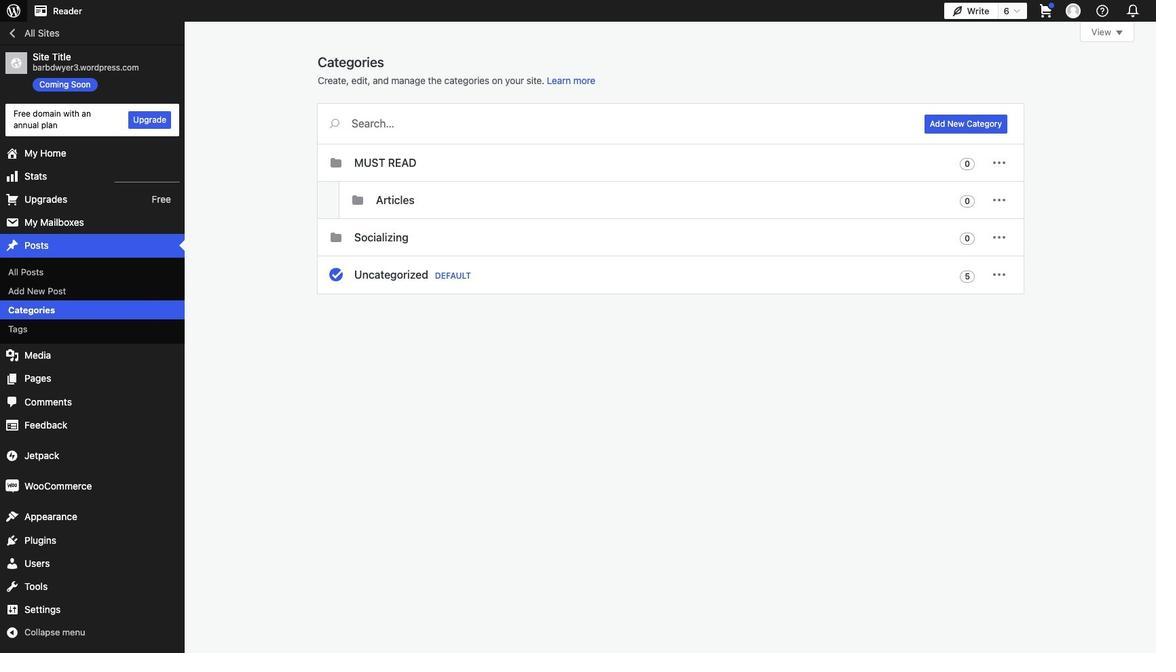 Task type: vqa. For each thing, say whether or not it's contained in the screenshot.
Uncategorized image Toggle menu ICON
yes



Task type: locate. For each thing, give the bounding box(es) containing it.
toggle menu image for must read image
[[991, 155, 1008, 171]]

1 vertical spatial img image
[[5, 480, 19, 494]]

highest hourly views 0 image
[[115, 174, 179, 183]]

None search field
[[318, 104, 908, 143]]

2 toggle menu image from the top
[[991, 267, 1008, 283]]

help image
[[1094, 3, 1111, 19]]

1 toggle menu image from the top
[[991, 155, 1008, 171]]

img image
[[5, 450, 19, 463], [5, 480, 19, 494]]

main content
[[318, 22, 1134, 295]]

1 toggle menu image from the top
[[991, 229, 1008, 246]]

2 toggle menu image from the top
[[991, 192, 1008, 208]]

must read image
[[328, 155, 344, 171]]

toggle menu image
[[991, 155, 1008, 171], [991, 192, 1008, 208]]

toggle menu image
[[991, 229, 1008, 246], [991, 267, 1008, 283]]

1 vertical spatial toggle menu image
[[991, 267, 1008, 283]]

2 img image from the top
[[5, 480, 19, 494]]

0 vertical spatial toggle menu image
[[991, 229, 1008, 246]]

0 vertical spatial toggle menu image
[[991, 155, 1008, 171]]

0 vertical spatial img image
[[5, 450, 19, 463]]

1 vertical spatial toggle menu image
[[991, 192, 1008, 208]]

row
[[318, 145, 1024, 295]]



Task type: describe. For each thing, give the bounding box(es) containing it.
open search image
[[318, 115, 352, 132]]

my shopping cart image
[[1038, 3, 1054, 19]]

1 img image from the top
[[5, 450, 19, 463]]

toggle menu image for "uncategorized" image
[[991, 267, 1008, 283]]

closed image
[[1116, 31, 1123, 35]]

manage your notifications image
[[1124, 1, 1143, 20]]

uncategorized image
[[328, 267, 344, 283]]

toggle menu image for 'articles' icon
[[991, 192, 1008, 208]]

my profile image
[[1066, 3, 1081, 18]]

socializing image
[[328, 229, 344, 246]]

Search search field
[[352, 104, 908, 143]]

articles image
[[350, 192, 366, 208]]

toggle menu image for socializing icon
[[991, 229, 1008, 246]]

manage your sites image
[[5, 3, 22, 19]]



